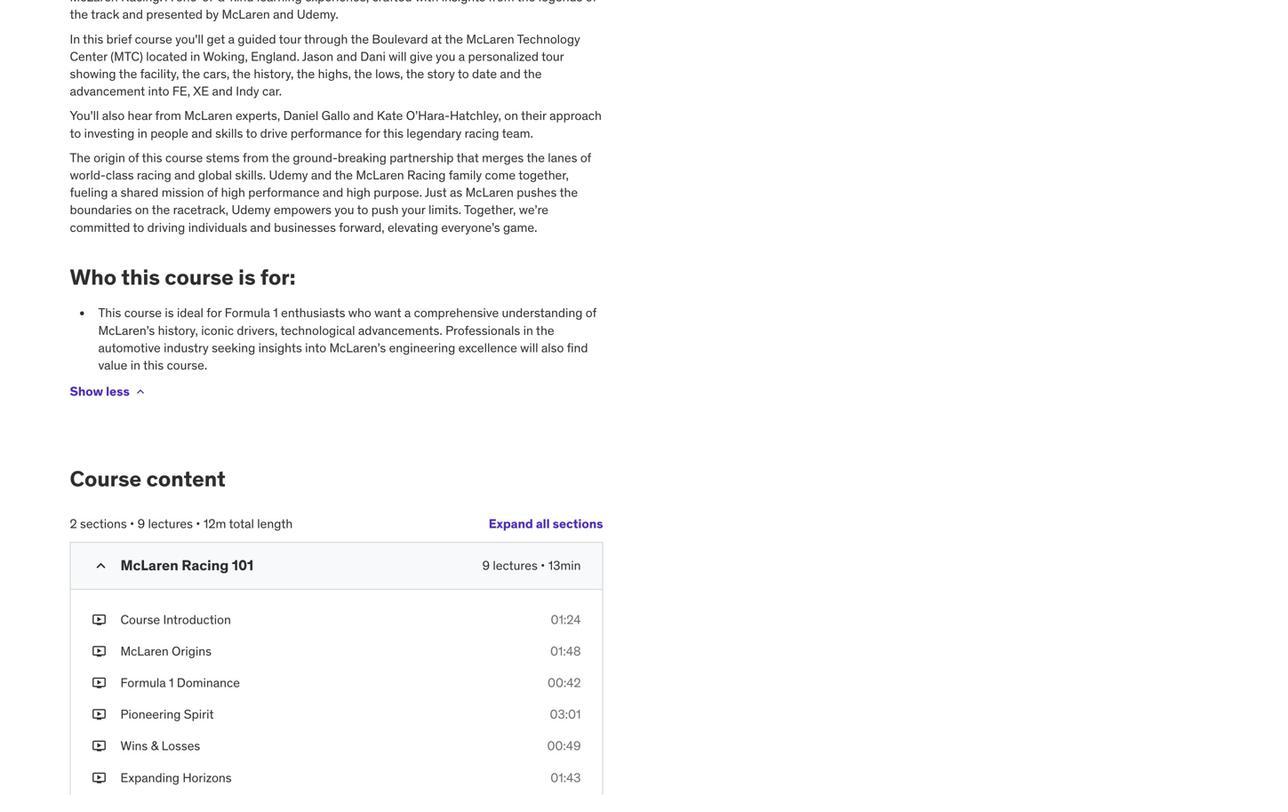 Task type: locate. For each thing, give the bounding box(es) containing it.
1 up the pioneering spirit at the bottom left of page
[[169, 675, 174, 691]]

xsmall image left pioneering
[[92, 707, 106, 724]]

sections
[[553, 516, 603, 532], [80, 516, 127, 532]]

2 sections from the left
[[80, 516, 127, 532]]

0 horizontal spatial lectures
[[148, 516, 193, 532]]

0 vertical spatial lectures
[[148, 516, 193, 532]]

0 horizontal spatial into
[[148, 83, 169, 99]]

dani
[[360, 48, 386, 64]]

course
[[135, 31, 172, 47], [165, 150, 203, 166], [165, 264, 234, 291], [124, 305, 162, 321]]

2 xsmall image from the top
[[92, 707, 106, 724]]

1 horizontal spatial will
[[520, 340, 538, 356]]

is left for:
[[238, 264, 256, 291]]

1 horizontal spatial lectures
[[493, 558, 538, 574]]

from up people at top
[[155, 108, 181, 124]]

1 vertical spatial is
[[165, 305, 174, 321]]

story
[[427, 66, 455, 82]]

racing
[[407, 167, 446, 183], [182, 556, 229, 575]]

and down personalized
[[500, 66, 521, 82]]

1 vertical spatial racing
[[182, 556, 229, 575]]

is
[[238, 264, 256, 291], [165, 305, 174, 321]]

excellence
[[459, 340, 517, 356]]

fueling
[[70, 185, 108, 201]]

0 horizontal spatial racing
[[182, 556, 229, 575]]

1 vertical spatial xsmall image
[[92, 707, 106, 724]]

origins
[[172, 644, 212, 660]]

xsmall image
[[92, 612, 106, 629], [92, 707, 106, 724]]

performance down gallo in the top left of the page
[[291, 125, 362, 141]]

woking,
[[203, 48, 248, 64]]

0 horizontal spatial high
[[221, 185, 245, 201]]

of up the 'find'
[[586, 305, 597, 321]]

the up the dani
[[351, 31, 369, 47]]

9 down course content
[[137, 516, 145, 532]]

course inside this course is ideal for formula 1 enthusiasts who want a comprehensive understanding of mclaren's history, iconic drivers, technological advancements. professionals in the automotive industry seeking insights into mclaren's engineering excellence will also find value in this course.
[[124, 305, 162, 321]]

1 horizontal spatial also
[[541, 340, 564, 356]]

racing down hatchley,
[[465, 125, 499, 141]]

a down "class"
[[111, 185, 118, 201]]

the down personalized
[[524, 66, 542, 82]]

highs,
[[318, 66, 351, 82]]

to
[[458, 66, 469, 82], [70, 125, 81, 141], [246, 125, 257, 141], [357, 202, 368, 218], [133, 219, 144, 235]]

0 horizontal spatial sections
[[80, 516, 127, 532]]

will inside this course is ideal for formula 1 enthusiasts who want a comprehensive understanding of mclaren's history, iconic drivers, technological advancements. professionals in the automotive industry seeking insights into mclaren's engineering excellence will also find value in this course.
[[520, 340, 538, 356]]

showing
[[70, 66, 116, 82]]

9
[[137, 516, 145, 532], [482, 558, 490, 574]]

1 horizontal spatial racing
[[465, 125, 499, 141]]

driving
[[147, 219, 185, 235]]

also up investing
[[102, 108, 125, 124]]

1 vertical spatial also
[[541, 340, 564, 356]]

0 horizontal spatial 1
[[169, 675, 174, 691]]

this course is ideal for formula 1 enthusiasts who want a comprehensive understanding of mclaren's history, iconic drivers, technological advancements. professionals in the automotive industry seeking insights into mclaren's engineering excellence will also find value in this course.
[[98, 305, 597, 373]]

this down automotive
[[143, 357, 164, 373]]

0 horizontal spatial for
[[206, 305, 222, 321]]

1 vertical spatial will
[[520, 340, 538, 356]]

tour up england.
[[279, 31, 301, 47]]

pioneering spirit
[[120, 707, 214, 723]]

value
[[98, 357, 127, 373]]

formula up 'drivers,'
[[225, 305, 270, 321]]

their
[[521, 108, 547, 124]]

1 horizontal spatial sections
[[553, 516, 603, 532]]

racing left 101
[[182, 556, 229, 575]]

0 vertical spatial racing
[[407, 167, 446, 183]]

push
[[371, 202, 399, 218]]

1 sections from the left
[[553, 516, 603, 532]]

you'll
[[70, 108, 99, 124]]

1 horizontal spatial •
[[196, 516, 200, 532]]

racing down partnership
[[407, 167, 446, 183]]

into down facility,
[[148, 83, 169, 99]]

come
[[485, 167, 516, 183]]

mclaren right small image
[[120, 556, 178, 575]]

0 horizontal spatial 9
[[137, 516, 145, 532]]

also inside this course is ideal for formula 1 enthusiasts who want a comprehensive understanding of mclaren's history, iconic drivers, technological advancements. professionals in the automotive industry seeking insights into mclaren's engineering excellence will also find value in this course.
[[541, 340, 564, 356]]

1 vertical spatial course
[[120, 612, 160, 628]]

0 horizontal spatial formula
[[120, 675, 166, 691]]

0 horizontal spatial you
[[335, 202, 354, 218]]

1 horizontal spatial into
[[305, 340, 326, 356]]

0 vertical spatial 1
[[273, 305, 278, 321]]

find
[[567, 340, 588, 356]]

1 horizontal spatial is
[[238, 264, 256, 291]]

the down drive
[[272, 150, 290, 166]]

01:48
[[550, 644, 581, 660]]

course up mclaren origins
[[120, 612, 160, 628]]

class
[[106, 167, 134, 183]]

length
[[257, 516, 293, 532]]

udemy down skills.
[[232, 202, 271, 218]]

into
[[148, 83, 169, 99], [305, 340, 326, 356]]

0 vertical spatial history,
[[254, 66, 294, 82]]

the down together,
[[560, 185, 578, 201]]

for down kate in the top of the page
[[365, 125, 380, 141]]

ground-
[[293, 150, 338, 166]]

tour
[[279, 31, 301, 47], [542, 48, 564, 64]]

0 horizontal spatial •
[[130, 516, 134, 532]]

mclaren's down who
[[329, 340, 386, 356]]

tour down 'technology'
[[542, 48, 564, 64]]

•
[[130, 516, 134, 532], [196, 516, 200, 532], [541, 558, 545, 574]]

this
[[83, 31, 103, 47], [383, 125, 404, 141], [142, 150, 162, 166], [121, 264, 160, 291], [143, 357, 164, 373]]

2 horizontal spatial •
[[541, 558, 545, 574]]

the up the indy
[[232, 66, 251, 82]]

small image
[[92, 557, 110, 575]]

0 vertical spatial for
[[365, 125, 380, 141]]

you up forward,
[[335, 202, 354, 218]]

this
[[98, 305, 121, 321]]

0 horizontal spatial will
[[389, 48, 407, 64]]

sections inside expand all sections dropdown button
[[553, 516, 603, 532]]

for
[[365, 125, 380, 141], [206, 305, 222, 321]]

1 horizontal spatial history,
[[254, 66, 294, 82]]

mclaren up together,
[[466, 185, 514, 201]]

located
[[146, 48, 187, 64]]

lectures down expand
[[493, 558, 538, 574]]

origin
[[94, 150, 125, 166]]

and
[[337, 48, 357, 64], [500, 66, 521, 82], [212, 83, 233, 99], [353, 108, 374, 124], [192, 125, 212, 141], [174, 167, 195, 183], [311, 167, 332, 183], [323, 185, 343, 201], [250, 219, 271, 235]]

the down give
[[406, 66, 424, 82]]

mclaren up purpose.
[[356, 167, 404, 183]]

the up "driving"
[[152, 202, 170, 218]]

xsmall image for mclaren origins
[[92, 643, 106, 661]]

expanding
[[120, 770, 180, 786]]

0 vertical spatial will
[[389, 48, 407, 64]]

0 horizontal spatial racing
[[137, 167, 171, 183]]

0 vertical spatial formula
[[225, 305, 270, 321]]

1 horizontal spatial you
[[436, 48, 456, 64]]

0 vertical spatial into
[[148, 83, 169, 99]]

expand all sections
[[489, 516, 603, 532]]

and right individuals
[[250, 219, 271, 235]]

0 vertical spatial you
[[436, 48, 456, 64]]

1 vertical spatial tour
[[542, 48, 564, 64]]

high up forward,
[[346, 185, 371, 201]]

0 horizontal spatial from
[[155, 108, 181, 124]]

the down (mtc)
[[119, 66, 137, 82]]

1 horizontal spatial tour
[[542, 48, 564, 64]]

0 horizontal spatial tour
[[279, 31, 301, 47]]

xsmall image left expanding
[[92, 770, 106, 787]]

purpose.
[[374, 185, 422, 201]]

1 horizontal spatial formula
[[225, 305, 270, 321]]

to down experts,
[[246, 125, 257, 141]]

course.
[[167, 357, 207, 373]]

0 vertical spatial is
[[238, 264, 256, 291]]

into inside this course is ideal for formula 1 enthusiasts who want a comprehensive understanding of mclaren's history, iconic drivers, technological advancements. professionals in the automotive industry seeking insights into mclaren's engineering excellence will also find value in this course.
[[305, 340, 326, 356]]

1 horizontal spatial from
[[243, 150, 269, 166]]

0 horizontal spatial also
[[102, 108, 125, 124]]

drivers,
[[237, 323, 278, 339]]

lectures
[[148, 516, 193, 532], [493, 558, 538, 574]]

to down you'll
[[70, 125, 81, 141]]

0 vertical spatial udemy
[[269, 167, 308, 183]]

• down course content
[[130, 516, 134, 532]]

for up the iconic
[[206, 305, 222, 321]]

on up team.
[[504, 108, 518, 124]]

this right "who"
[[121, 264, 160, 291]]

performance up empowers
[[248, 185, 320, 201]]

you up the story
[[436, 48, 456, 64]]

spirit
[[184, 707, 214, 723]]

1 horizontal spatial racing
[[407, 167, 446, 183]]

sections right 2
[[80, 516, 127, 532]]

xsmall image down small image
[[92, 612, 106, 629]]

course introduction
[[120, 612, 231, 628]]

• for 9
[[541, 558, 545, 574]]

daniel
[[283, 108, 319, 124]]

brief
[[106, 31, 132, 47]]

1 vertical spatial mclaren's
[[329, 340, 386, 356]]

get
[[207, 31, 225, 47]]

0 horizontal spatial mclaren's
[[98, 323, 155, 339]]

content
[[146, 466, 226, 493]]

mclaren's
[[98, 323, 155, 339], [329, 340, 386, 356]]

show
[[70, 384, 103, 400]]

people
[[150, 125, 189, 141]]

1 horizontal spatial high
[[346, 185, 371, 201]]

0 vertical spatial tour
[[279, 31, 301, 47]]

together,
[[464, 202, 516, 218]]

history,
[[254, 66, 294, 82], [158, 323, 198, 339]]

0 vertical spatial course
[[70, 466, 142, 493]]

1 horizontal spatial for
[[365, 125, 380, 141]]

expanding horizons
[[120, 770, 232, 786]]

professionals
[[446, 323, 520, 339]]

1 vertical spatial 9
[[482, 558, 490, 574]]

cars,
[[203, 66, 230, 82]]

1 vertical spatial for
[[206, 305, 222, 321]]

who this course is for:
[[70, 264, 296, 291]]

performance
[[291, 125, 362, 141], [248, 185, 320, 201]]

lectures left 12m
[[148, 516, 193, 532]]

racing up shared
[[137, 167, 171, 183]]

fe,
[[172, 83, 190, 99]]

xsmall image left the wins
[[92, 738, 106, 756]]

from up skills.
[[243, 150, 269, 166]]

course for course introduction
[[120, 612, 160, 628]]

1 vertical spatial you
[[335, 202, 354, 218]]

course content
[[70, 466, 226, 493]]

the up together,
[[527, 150, 545, 166]]

0 horizontal spatial on
[[135, 202, 149, 218]]

seeking
[[212, 340, 255, 356]]

of inside this course is ideal for formula 1 enthusiasts who want a comprehensive understanding of mclaren's history, iconic drivers, technological advancements. professionals in the automotive industry seeking insights into mclaren's engineering excellence will also find value in this course.
[[586, 305, 597, 321]]

• left 13min
[[541, 558, 545, 574]]

0 horizontal spatial is
[[165, 305, 174, 321]]

also left the 'find'
[[541, 340, 564, 356]]

udemy down ground-
[[269, 167, 308, 183]]

1 inside this course is ideal for formula 1 enthusiasts who want a comprehensive understanding of mclaren's history, iconic drivers, technological advancements. professionals in the automotive industry seeking insights into mclaren's engineering excellence will also find value in this course.
[[273, 305, 278, 321]]

the
[[70, 150, 91, 166]]

approach
[[550, 108, 602, 124]]

1 xsmall image from the top
[[92, 612, 106, 629]]

history, down england.
[[254, 66, 294, 82]]

technological
[[281, 323, 355, 339]]

racing
[[465, 125, 499, 141], [137, 167, 171, 183]]

1 horizontal spatial 9
[[482, 558, 490, 574]]

0 vertical spatial xsmall image
[[92, 612, 106, 629]]

mclaren's up automotive
[[98, 323, 155, 339]]

0 vertical spatial also
[[102, 108, 125, 124]]

(mtc)
[[110, 48, 143, 64]]

1 horizontal spatial 1
[[273, 305, 278, 321]]

xsmall image left mclaren origins
[[92, 643, 106, 661]]

9 down expand
[[482, 558, 490, 574]]

indy
[[236, 83, 259, 99]]

formula up pioneering
[[120, 675, 166, 691]]

enthusiasts
[[281, 305, 345, 321]]

1 up 'drivers,'
[[273, 305, 278, 321]]

1 vertical spatial into
[[305, 340, 326, 356]]

in down the hear
[[137, 125, 147, 141]]

xsmall image
[[133, 385, 147, 399], [92, 643, 106, 661], [92, 675, 106, 692], [92, 738, 106, 756], [92, 770, 106, 787]]

1 vertical spatial from
[[243, 150, 269, 166]]

a up advancements.
[[404, 305, 411, 321]]

the down the dani
[[354, 66, 372, 82]]

elevating
[[388, 219, 438, 235]]

xsmall image for formula 1 dominance
[[92, 675, 106, 692]]

in
[[70, 31, 80, 47]]

0 horizontal spatial history,
[[158, 323, 198, 339]]

0 vertical spatial from
[[155, 108, 181, 124]]

formula 1 dominance
[[120, 675, 240, 691]]

a
[[228, 31, 235, 47], [459, 48, 465, 64], [111, 185, 118, 201], [404, 305, 411, 321]]

1 vertical spatial history,
[[158, 323, 198, 339]]

is left ideal
[[165, 305, 174, 321]]

a right get
[[228, 31, 235, 47]]

high down skills.
[[221, 185, 245, 201]]

will down the understanding
[[520, 340, 538, 356]]

• left 12m
[[196, 516, 200, 532]]

0 vertical spatial on
[[504, 108, 518, 124]]

xsmall image left formula 1 dominance
[[92, 675, 106, 692]]



Task type: describe. For each thing, give the bounding box(es) containing it.
boulevard
[[372, 31, 428, 47]]

history, inside in this brief course you'll get a guided tour through the boulevard at the mclaren technology center (mtc) located in woking, england. jason and dani will give you a personalized tour showing the facility, the cars, the history, the highs, the lows, the story to date and the advancement into fe, xe and indy car. you'll also hear from mclaren experts, daniel gallo and kate o'hara-hatchley, on their approach to investing in people and skills to drive performance for this legendary racing team. the origin of this course stems from the ground-breaking partnership that merges the lanes of world-class racing and global skills. udemy and the mclaren racing family come together, fueling a shared mission of high performance and high purpose. just as mclaren pushes the boundaries on the racetrack, udemy empowers you to push your limits. together, we're committed to driving individuals and businesses forward, elevating everyone's game.
[[254, 66, 294, 82]]

and down ground-
[[311, 167, 332, 183]]

for inside in this brief course you'll get a guided tour through the boulevard at the mclaren technology center (mtc) located in woking, england. jason and dani will give you a personalized tour showing the facility, the cars, the history, the highs, the lows, the story to date and the advancement into fe, xe and indy car. you'll also hear from mclaren experts, daniel gallo and kate o'hara-hatchley, on their approach to investing in people and skills to drive performance for this legendary racing team. the origin of this course stems from the ground-breaking partnership that merges the lanes of world-class racing and global skills. udemy and the mclaren racing family come together, fueling a shared mission of high performance and high purpose. just as mclaren pushes the boundaries on the racetrack, udemy empowers you to push your limits. together, we're committed to driving individuals and businesses forward, elevating everyone's game.
[[365, 125, 380, 141]]

facility,
[[140, 66, 179, 82]]

hatchley,
[[450, 108, 501, 124]]

into inside in this brief course you'll get a guided tour through the boulevard at the mclaren technology center (mtc) located in woking, england. jason and dani will give you a personalized tour showing the facility, the cars, the history, the highs, the lows, the story to date and the advancement into fe, xe and indy car. you'll also hear from mclaren experts, daniel gallo and kate o'hara-hatchley, on their approach to investing in people and skills to drive performance for this legendary racing team. the origin of this course stems from the ground-breaking partnership that merges the lanes of world-class racing and global skills. udemy and the mclaren racing family come together, fueling a shared mission of high performance and high purpose. just as mclaren pushes the boundaries on the racetrack, udemy empowers you to push your limits. together, we're committed to driving individuals and businesses forward, elevating everyone's game.
[[148, 83, 169, 99]]

xsmall image for expanding horizons
[[92, 770, 106, 787]]

• for 2
[[130, 516, 134, 532]]

course up located on the left of the page
[[135, 31, 172, 47]]

hear
[[128, 108, 152, 124]]

1 vertical spatial udemy
[[232, 202, 271, 218]]

1 vertical spatial racing
[[137, 167, 171, 183]]

this down kate in the top of the page
[[383, 125, 404, 141]]

xsmall image for pioneering
[[92, 707, 106, 724]]

industry
[[164, 340, 209, 356]]

the down the "breaking"
[[335, 167, 353, 183]]

to left date
[[458, 66, 469, 82]]

mclaren down course introduction
[[120, 644, 169, 660]]

2 high from the left
[[346, 185, 371, 201]]

this down people at top
[[142, 150, 162, 166]]

want
[[374, 305, 401, 321]]

a right give
[[459, 48, 465, 64]]

individuals
[[188, 219, 247, 235]]

2 sections • 9 lectures • 12m total length
[[70, 516, 293, 532]]

1 vertical spatial formula
[[120, 675, 166, 691]]

together,
[[519, 167, 569, 183]]

of down global
[[207, 185, 218, 201]]

course for course content
[[70, 466, 142, 493]]

and up mission
[[174, 167, 195, 183]]

personalized
[[468, 48, 539, 64]]

and up highs, at the top of page
[[337, 48, 357, 64]]

stems
[[206, 150, 240, 166]]

businesses
[[274, 219, 336, 235]]

date
[[472, 66, 497, 82]]

o'hara-
[[406, 108, 450, 124]]

for inside this course is ideal for formula 1 enthusiasts who want a comprehensive understanding of mclaren's history, iconic drivers, technological advancements. professionals in the automotive industry seeking insights into mclaren's engineering excellence will also find value in this course.
[[206, 305, 222, 321]]

kate
[[377, 108, 403, 124]]

xsmall image for wins & losses
[[92, 738, 106, 756]]

limits.
[[429, 202, 462, 218]]

pushes
[[517, 185, 557, 201]]

and left skills
[[192, 125, 212, 141]]

show less
[[70, 384, 130, 400]]

is inside this course is ideal for formula 1 enthusiasts who want a comprehensive understanding of mclaren's history, iconic drivers, technological advancements. professionals in the automotive industry seeking insights into mclaren's engineering excellence will also find value in this course.
[[165, 305, 174, 321]]

will inside in this brief course you'll get a guided tour through the boulevard at the mclaren technology center (mtc) located in woking, england. jason and dani will give you a personalized tour showing the facility, the cars, the history, the highs, the lows, the story to date and the advancement into fe, xe and indy car. you'll also hear from mclaren experts, daniel gallo and kate o'hara-hatchley, on their approach to investing in people and skills to drive performance for this legendary racing team. the origin of this course stems from the ground-breaking partnership that merges the lanes of world-class racing and global skills. udemy and the mclaren racing family come together, fueling a shared mission of high performance and high purpose. just as mclaren pushes the boundaries on the racetrack, udemy empowers you to push your limits. together, we're committed to driving individuals and businesses forward, elevating everyone's game.
[[389, 48, 407, 64]]

03:01
[[550, 707, 581, 723]]

in down the understanding
[[523, 323, 533, 339]]

engineering
[[389, 340, 456, 356]]

breaking
[[338, 150, 387, 166]]

to left "driving"
[[133, 219, 144, 235]]

of up "class"
[[128, 150, 139, 166]]

in down you'll
[[190, 48, 200, 64]]

experts,
[[236, 108, 280, 124]]

losses
[[161, 739, 200, 755]]

dominance
[[177, 675, 240, 691]]

9 lectures • 13min
[[482, 558, 581, 574]]

less
[[106, 384, 130, 400]]

of right lanes
[[580, 150, 591, 166]]

1 high from the left
[[221, 185, 245, 201]]

expand
[[489, 516, 533, 532]]

1 vertical spatial on
[[135, 202, 149, 218]]

partnership
[[390, 150, 454, 166]]

xsmall image for course
[[92, 612, 106, 629]]

pioneering
[[120, 707, 181, 723]]

automotive
[[98, 340, 161, 356]]

legendary
[[407, 125, 462, 141]]

also inside in this brief course you'll get a guided tour through the boulevard at the mclaren technology center (mtc) located in woking, england. jason and dani will give you a personalized tour showing the facility, the cars, the history, the highs, the lows, the story to date and the advancement into fe, xe and indy car. you'll also hear from mclaren experts, daniel gallo and kate o'hara-hatchley, on their approach to investing in people and skills to drive performance for this legendary racing team. the origin of this course stems from the ground-breaking partnership that merges the lanes of world-class racing and global skills. udemy and the mclaren racing family come together, fueling a shared mission of high performance and high purpose. just as mclaren pushes the boundaries on the racetrack, udemy empowers you to push your limits. together, we're committed to driving individuals and businesses forward, elevating everyone's game.
[[102, 108, 125, 124]]

racing inside in this brief course you'll get a guided tour through the boulevard at the mclaren technology center (mtc) located in woking, england. jason and dani will give you a personalized tour showing the facility, the cars, the history, the highs, the lows, the story to date and the advancement into fe, xe and indy car. you'll also hear from mclaren experts, daniel gallo and kate o'hara-hatchley, on their approach to investing in people and skills to drive performance for this legendary racing team. the origin of this course stems from the ground-breaking partnership that merges the lanes of world-class racing and global skills. udemy and the mclaren racing family come together, fueling a shared mission of high performance and high purpose. just as mclaren pushes the boundaries on the racetrack, udemy empowers you to push your limits. together, we're committed to driving individuals and businesses forward, elevating everyone's game.
[[407, 167, 446, 183]]

01:43
[[551, 770, 581, 786]]

world-
[[70, 167, 106, 183]]

wins & losses
[[120, 739, 200, 755]]

family
[[449, 167, 482, 183]]

jason
[[302, 48, 334, 64]]

global
[[198, 167, 232, 183]]

wins
[[120, 739, 148, 755]]

lanes
[[548, 150, 577, 166]]

xsmall image inside show less button
[[133, 385, 147, 399]]

guided
[[238, 31, 276, 47]]

mission
[[162, 185, 204, 201]]

insights
[[258, 340, 302, 356]]

skills.
[[235, 167, 266, 183]]

the inside this course is ideal for formula 1 enthusiasts who want a comprehensive understanding of mclaren's history, iconic drivers, technological advancements. professionals in the automotive industry seeking insights into mclaren's engineering excellence will also find value in this course.
[[536, 323, 554, 339]]

in down automotive
[[130, 357, 140, 373]]

0 vertical spatial mclaren's
[[98, 323, 155, 339]]

your
[[402, 202, 426, 218]]

just
[[425, 185, 447, 201]]

for:
[[260, 264, 296, 291]]

give
[[410, 48, 433, 64]]

and left kate in the top of the page
[[353, 108, 374, 124]]

you'll
[[175, 31, 204, 47]]

and up empowers
[[323, 185, 343, 201]]

a inside this course is ideal for formula 1 enthusiasts who want a comprehensive understanding of mclaren's history, iconic drivers, technological advancements. professionals in the automotive industry seeking insights into mclaren's engineering excellence will also find value in this course.
[[404, 305, 411, 321]]

mclaren down xe
[[184, 108, 233, 124]]

1 horizontal spatial mclaren's
[[329, 340, 386, 356]]

to up forward,
[[357, 202, 368, 218]]

england.
[[251, 48, 300, 64]]

gallo
[[322, 108, 350, 124]]

mclaren up personalized
[[466, 31, 515, 47]]

0 vertical spatial 9
[[137, 516, 145, 532]]

committed
[[70, 219, 130, 235]]

1 vertical spatial lectures
[[493, 558, 538, 574]]

history, inside this course is ideal for formula 1 enthusiasts who want a comprehensive understanding of mclaren's history, iconic drivers, technological advancements. professionals in the automotive industry seeking insights into mclaren's engineering excellence will also find value in this course.
[[158, 323, 198, 339]]

0 vertical spatial racing
[[465, 125, 499, 141]]

01:24
[[551, 612, 581, 628]]

boundaries
[[70, 202, 132, 218]]

1 horizontal spatial on
[[504, 108, 518, 124]]

racetrack,
[[173, 202, 229, 218]]

show less button
[[70, 374, 147, 410]]

1 vertical spatial 1
[[169, 675, 174, 691]]

13min
[[548, 558, 581, 574]]

course up ideal
[[165, 264, 234, 291]]

technology
[[517, 31, 580, 47]]

course down people at top
[[165, 150, 203, 166]]

mclaren origins
[[120, 644, 212, 660]]

merges
[[482, 150, 524, 166]]

0 vertical spatial performance
[[291, 125, 362, 141]]

the up fe,
[[182, 66, 200, 82]]

introduction
[[163, 612, 231, 628]]

total
[[229, 516, 254, 532]]

00:49
[[547, 739, 581, 755]]

the right at
[[445, 31, 463, 47]]

1 vertical spatial performance
[[248, 185, 320, 201]]

this up center
[[83, 31, 103, 47]]

game.
[[503, 219, 537, 235]]

formula inside this course is ideal for formula 1 enthusiasts who want a comprehensive understanding of mclaren's history, iconic drivers, technological advancements. professionals in the automotive industry seeking insights into mclaren's engineering excellence will also find value in this course.
[[225, 305, 270, 321]]

this inside this course is ideal for formula 1 enthusiasts who want a comprehensive understanding of mclaren's history, iconic drivers, technological advancements. professionals in the automotive industry seeking insights into mclaren's engineering excellence will also find value in this course.
[[143, 357, 164, 373]]

the down jason
[[297, 66, 315, 82]]

center
[[70, 48, 107, 64]]

empowers
[[274, 202, 332, 218]]

all
[[536, 516, 550, 532]]

investing
[[84, 125, 134, 141]]

forward,
[[339, 219, 385, 235]]

we're
[[519, 202, 549, 218]]

shared
[[121, 185, 159, 201]]

101
[[232, 556, 254, 575]]

horizons
[[183, 770, 232, 786]]

2
[[70, 516, 77, 532]]

and down cars,
[[212, 83, 233, 99]]



Task type: vqa. For each thing, say whether or not it's contained in the screenshot.
the left TOUR
yes



